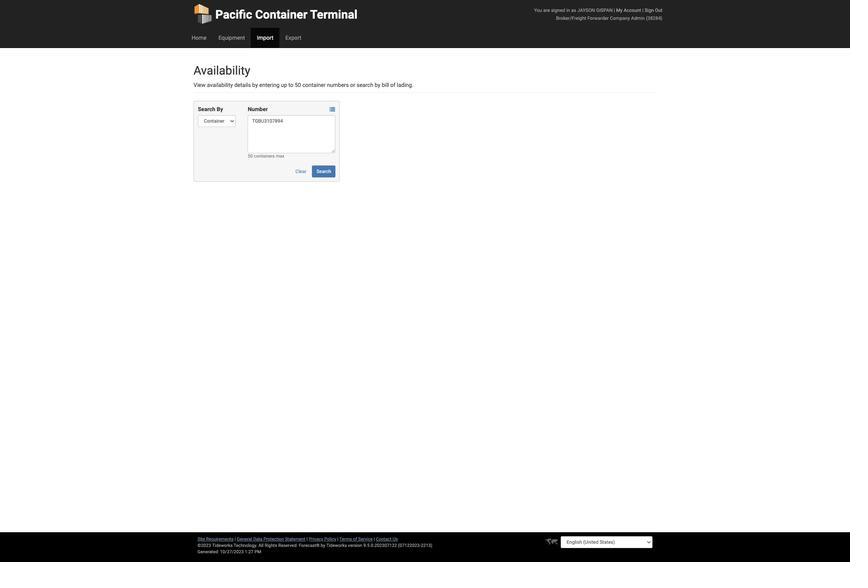 Task type: vqa. For each thing, say whether or not it's contained in the screenshot.
plus image
no



Task type: describe. For each thing, give the bounding box(es) containing it.
| up 9.5.0.202307122
[[374, 538, 375, 543]]

pacific container terminal
[[215, 8, 358, 21]]

by inside site requirements | general data protection statement | privacy policy | terms of service | contact us ©2023 tideworks technology. all rights reserved. forecast® by tideworks version 9.5.0.202307122 (07122023-2213) generated: 10/27/2023 1:27 pm
[[321, 544, 325, 549]]

company
[[610, 16, 630, 21]]

of inside site requirements | general data protection statement | privacy policy | terms of service | contact us ©2023 tideworks technology. all rights reserved. forecast® by tideworks version 9.5.0.202307122 (07122023-2213) generated: 10/27/2023 1:27 pm
[[353, 538, 357, 543]]

details
[[234, 82, 251, 88]]

1 vertical spatial 50
[[248, 154, 253, 159]]

general
[[237, 538, 252, 543]]

number
[[248, 106, 268, 113]]

container
[[255, 8, 308, 21]]

container
[[303, 82, 326, 88]]

or
[[350, 82, 355, 88]]

| left my
[[614, 8, 615, 13]]

2213)
[[421, 544, 433, 549]]

you
[[534, 8, 542, 13]]

service
[[358, 538, 373, 543]]

broker/freight
[[556, 16, 587, 21]]

contact us link
[[376, 538, 398, 543]]

lading.
[[397, 82, 414, 88]]

©2023 tideworks
[[198, 544, 233, 549]]

search button
[[312, 166, 336, 178]]

view
[[194, 82, 206, 88]]

9.5.0.202307122
[[364, 544, 397, 549]]

entering
[[259, 82, 280, 88]]

out
[[655, 8, 663, 13]]

availability
[[207, 82, 233, 88]]

max
[[276, 154, 285, 159]]

| left "sign"
[[643, 8, 644, 13]]

pacific
[[215, 8, 252, 21]]

by
[[217, 106, 223, 113]]

technology.
[[234, 544, 258, 549]]

account
[[624, 8, 641, 13]]

sign out link
[[645, 8, 663, 13]]

pm
[[255, 550, 261, 555]]

my account link
[[616, 8, 641, 13]]

forwarder
[[588, 16, 609, 21]]

tideworks
[[326, 544, 347, 549]]

jayson
[[578, 8, 595, 13]]

0 horizontal spatial by
[[252, 82, 258, 88]]

site requirements link
[[198, 538, 234, 543]]

containers
[[254, 154, 275, 159]]

in
[[567, 8, 570, 13]]

general data protection statement link
[[237, 538, 306, 543]]

import button
[[251, 28, 279, 48]]

you are signed in as jayson gispan | my account | sign out broker/freight forwarder company admin (38284)
[[534, 8, 663, 21]]

2 horizontal spatial by
[[375, 82, 381, 88]]

1:27
[[245, 550, 254, 555]]

1 horizontal spatial of
[[391, 82, 396, 88]]

search by
[[198, 106, 223, 113]]

admin
[[631, 16, 645, 21]]

10/27/2023
[[220, 550, 244, 555]]

numbers
[[327, 82, 349, 88]]

terms
[[340, 538, 352, 543]]

availability
[[194, 64, 250, 78]]

are
[[544, 8, 550, 13]]

protection
[[264, 538, 284, 543]]

clear
[[296, 169, 307, 175]]

rights
[[265, 544, 277, 549]]

Number text field
[[248, 115, 336, 153]]

home button
[[186, 28, 213, 48]]

equipment button
[[213, 28, 251, 48]]

search
[[357, 82, 373, 88]]

export
[[285, 35, 302, 41]]



Task type: locate. For each thing, give the bounding box(es) containing it.
of
[[391, 82, 396, 88], [353, 538, 357, 543]]

contact
[[376, 538, 392, 543]]

statement
[[285, 538, 306, 543]]

generated:
[[198, 550, 219, 555]]

50
[[295, 82, 301, 88], [248, 154, 253, 159]]

|
[[614, 8, 615, 13], [643, 8, 644, 13], [235, 538, 236, 543], [307, 538, 308, 543], [337, 538, 339, 543], [374, 538, 375, 543]]

forecast®
[[299, 544, 320, 549]]

signed
[[551, 8, 565, 13]]

show list image
[[330, 107, 335, 113]]

0 horizontal spatial 50
[[248, 154, 253, 159]]

by right details
[[252, 82, 258, 88]]

| left general
[[235, 538, 236, 543]]

terminal
[[310, 8, 358, 21]]

0 vertical spatial of
[[391, 82, 396, 88]]

policy
[[324, 538, 336, 543]]

search
[[198, 106, 215, 113], [317, 169, 331, 175]]

reserved.
[[278, 544, 298, 549]]

search inside button
[[317, 169, 331, 175]]

1 horizontal spatial search
[[317, 169, 331, 175]]

search left by
[[198, 106, 215, 113]]

import
[[257, 35, 274, 41]]

| up tideworks
[[337, 538, 339, 543]]

up
[[281, 82, 287, 88]]

of up version
[[353, 538, 357, 543]]

1 horizontal spatial 50
[[295, 82, 301, 88]]

privacy
[[309, 538, 323, 543]]

pacific container terminal link
[[194, 0, 358, 28]]

my
[[616, 8, 623, 13]]

0 vertical spatial search
[[198, 106, 215, 113]]

search for search by
[[198, 106, 215, 113]]

0 vertical spatial 50
[[295, 82, 301, 88]]

version
[[348, 544, 362, 549]]

home
[[192, 35, 207, 41]]

bill
[[382, 82, 389, 88]]

site
[[198, 538, 205, 543]]

1 horizontal spatial by
[[321, 544, 325, 549]]

all
[[259, 544, 264, 549]]

privacy policy link
[[309, 538, 336, 543]]

1 vertical spatial search
[[317, 169, 331, 175]]

site requirements | general data protection statement | privacy policy | terms of service | contact us ©2023 tideworks technology. all rights reserved. forecast® by tideworks version 9.5.0.202307122 (07122023-2213) generated: 10/27/2023 1:27 pm
[[198, 538, 433, 555]]

(38284)
[[646, 16, 663, 21]]

equipment
[[219, 35, 245, 41]]

by down privacy policy 'link'
[[321, 544, 325, 549]]

by left bill
[[375, 82, 381, 88]]

(07122023-
[[398, 544, 421, 549]]

0 horizontal spatial of
[[353, 538, 357, 543]]

terms of service link
[[340, 538, 373, 543]]

data
[[253, 538, 262, 543]]

search right clear button
[[317, 169, 331, 175]]

50 left 'containers'
[[248, 154, 253, 159]]

as
[[571, 8, 576, 13]]

50 containers max
[[248, 154, 285, 159]]

50 right to on the left top of the page
[[295, 82, 301, 88]]

of right bill
[[391, 82, 396, 88]]

1 vertical spatial of
[[353, 538, 357, 543]]

| up forecast®
[[307, 538, 308, 543]]

to
[[289, 82, 294, 88]]

search for search
[[317, 169, 331, 175]]

gispan
[[596, 8, 613, 13]]

view availability details by entering up to 50 container numbers or search by bill of lading.
[[194, 82, 414, 88]]

clear button
[[291, 166, 311, 178]]

us
[[393, 538, 398, 543]]

0 horizontal spatial search
[[198, 106, 215, 113]]

sign
[[645, 8, 654, 13]]

requirements
[[206, 538, 234, 543]]

by
[[252, 82, 258, 88], [375, 82, 381, 88], [321, 544, 325, 549]]

export button
[[279, 28, 307, 48]]



